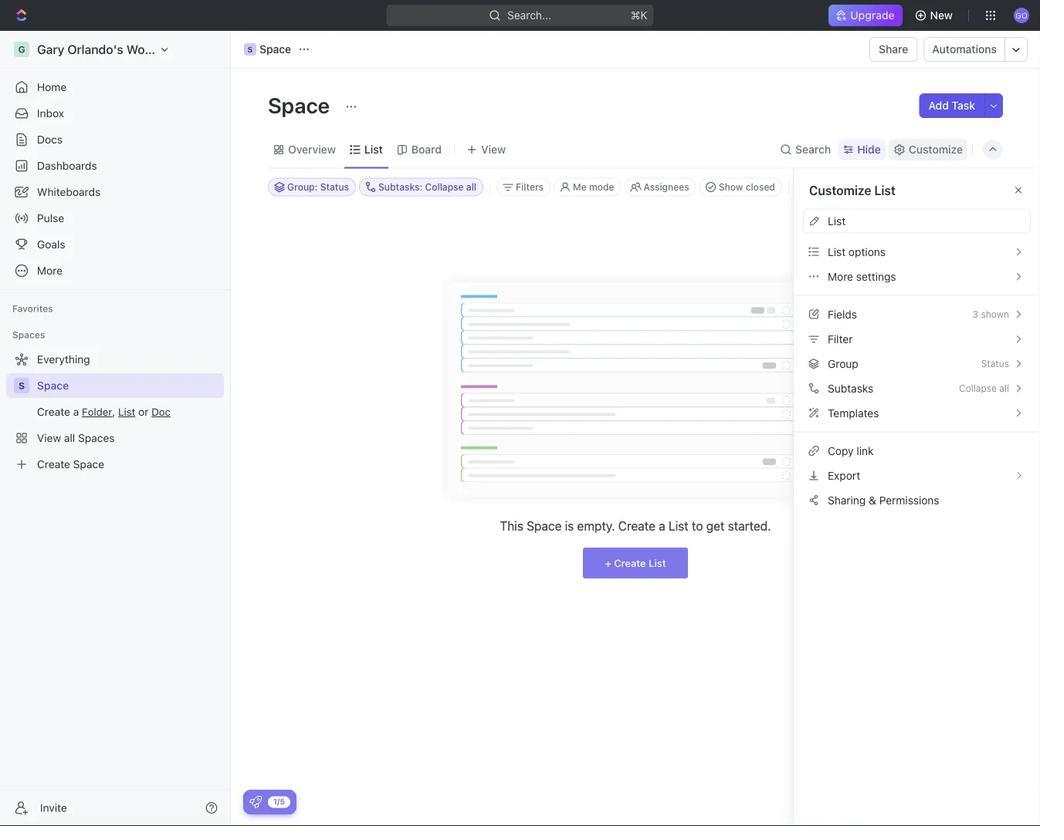 Task type: describe. For each thing, give the bounding box(es) containing it.
me mode
[[573, 182, 614, 193]]

list down customize list
[[828, 215, 846, 227]]

list options button
[[803, 240, 1031, 264]]

link
[[857, 445, 874, 457]]

1 vertical spatial collapse
[[959, 383, 997, 394]]

create a folder , list or doc
[[37, 406, 171, 418]]

board
[[411, 143, 442, 156]]

⌘k
[[631, 9, 647, 22]]

+ create list
[[605, 558, 666, 569]]

list inside list options button
[[828, 246, 846, 258]]

group: status
[[287, 182, 349, 193]]

&
[[869, 494, 876, 507]]

task
[[952, 99, 975, 112]]

create right +
[[614, 558, 646, 569]]

invite
[[40, 802, 67, 815]]

0 horizontal spatial spaces
[[12, 330, 45, 341]]

assignees button
[[624, 178, 696, 197]]

add
[[928, 99, 949, 112]]

board link
[[408, 139, 442, 161]]

fields
[[828, 308, 857, 321]]

view for view
[[481, 143, 506, 156]]

copy
[[828, 445, 854, 457]]

customize for customize list
[[809, 183, 871, 198]]

whiteboards link
[[6, 180, 224, 205]]

1/5
[[273, 798, 285, 807]]

spaces inside "tree"
[[78, 432, 115, 445]]

space for this space is empty. create a list to get started.
[[527, 519, 562, 534]]

filter
[[828, 333, 853, 345]]

pulse
[[37, 212, 64, 225]]

overview link
[[285, 139, 336, 161]]

list inside the create a folder , list or doc
[[118, 406, 135, 418]]

create up + create list
[[618, 519, 656, 534]]

me
[[573, 182, 587, 193]]

hide button
[[795, 178, 828, 197]]

more settings button
[[803, 264, 1031, 289]]

filter button
[[794, 327, 1040, 352]]

goals link
[[6, 232, 224, 257]]

filters
[[516, 182, 544, 193]]

folder button
[[82, 406, 112, 418]]

+
[[605, 558, 611, 569]]

view all spaces link
[[6, 426, 221, 451]]

assignees
[[644, 182, 689, 193]]

customize for customize
[[909, 143, 963, 156]]

new button
[[909, 3, 962, 28]]

list options
[[828, 246, 886, 258]]

view for view all spaces
[[37, 432, 61, 445]]

docs
[[37, 133, 63, 146]]

goals
[[37, 238, 65, 251]]

export button
[[803, 464, 1031, 488]]

dashboards link
[[6, 154, 224, 178]]

3 shown
[[973, 309, 1009, 320]]

orlando's
[[67, 42, 123, 57]]

show
[[719, 182, 743, 193]]

more button
[[6, 259, 224, 283]]

go button
[[1009, 3, 1034, 28]]

templates button
[[803, 401, 1031, 426]]

space for s space
[[259, 43, 291, 56]]

s for s
[[18, 381, 25, 391]]

shown
[[981, 309, 1009, 320]]

export button
[[803, 464, 1031, 488]]

share button
[[870, 37, 918, 62]]

onboarding checklist button image
[[249, 797, 262, 809]]

show closed
[[719, 182, 775, 193]]

all for collapse all
[[999, 383, 1009, 394]]

gary orlando's workspace
[[37, 42, 190, 57]]

hide inside dropdown button
[[857, 143, 881, 156]]

s for s space
[[248, 45, 253, 54]]

,
[[112, 406, 115, 418]]

templates
[[828, 407, 879, 420]]

list down hide dropdown button
[[874, 183, 896, 198]]

0 horizontal spatial collapse
[[425, 182, 464, 193]]

create up view all spaces
[[37, 406, 70, 418]]

s space
[[248, 43, 291, 56]]

copy link
[[828, 445, 874, 457]]

add task button
[[919, 93, 984, 118]]

mode
[[589, 182, 614, 193]]

this space is empty. create a list to get started.
[[500, 519, 771, 534]]

docs link
[[6, 127, 224, 152]]

settings
[[856, 270, 896, 283]]

more settings
[[828, 270, 896, 283]]

customize list
[[809, 183, 896, 198]]

hide inside button
[[801, 182, 822, 193]]

doc
[[151, 406, 171, 418]]

go
[[1016, 11, 1027, 20]]

copy link button
[[803, 439, 1031, 464]]

tree inside sidebar navigation
[[6, 347, 224, 477]]

favorites button
[[6, 300, 59, 318]]

subtasks
[[828, 382, 874, 395]]

space, , element inside sidebar navigation
[[14, 378, 29, 394]]

search...
[[507, 9, 551, 22]]



Task type: locate. For each thing, give the bounding box(es) containing it.
1 vertical spatial customize
[[809, 183, 871, 198]]

0 horizontal spatial customize
[[809, 183, 871, 198]]

a inside "tree"
[[73, 406, 79, 418]]

customize up search tasks... text field
[[909, 143, 963, 156]]

1 vertical spatial a
[[659, 519, 665, 534]]

more down list options
[[828, 270, 853, 283]]

collapse down the board
[[425, 182, 464, 193]]

new
[[930, 9, 953, 22]]

sharing
[[828, 494, 866, 507]]

1 horizontal spatial a
[[659, 519, 665, 534]]

status up collapse all
[[981, 359, 1009, 369]]

view inside button
[[481, 143, 506, 156]]

more inside button
[[828, 270, 853, 283]]

1 horizontal spatial collapse
[[959, 383, 997, 394]]

add task
[[928, 99, 975, 112]]

1 horizontal spatial status
[[981, 359, 1009, 369]]

more inside dropdown button
[[37, 264, 63, 277]]

1 vertical spatial s
[[18, 381, 25, 391]]

workspace
[[126, 42, 190, 57]]

view
[[481, 143, 506, 156], [37, 432, 61, 445]]

space for create space
[[73, 458, 104, 471]]

subtasks:
[[378, 182, 423, 193]]

hide
[[857, 143, 881, 156], [801, 182, 822, 193]]

list down this space is empty. create a list to get started.
[[649, 558, 666, 569]]

0 horizontal spatial view
[[37, 432, 61, 445]]

more for more settings
[[828, 270, 853, 283]]

0 vertical spatial spaces
[[12, 330, 45, 341]]

create down view all spaces
[[37, 458, 70, 471]]

0 horizontal spatial hide
[[801, 182, 822, 193]]

2 horizontal spatial all
[[999, 383, 1009, 394]]

collapse
[[425, 182, 464, 193], [959, 383, 997, 394]]

inbox
[[37, 107, 64, 120]]

s inside navigation
[[18, 381, 25, 391]]

search button
[[775, 139, 836, 161]]

all for view all spaces
[[64, 432, 75, 445]]

all inside view all spaces link
[[64, 432, 75, 445]]

templates button
[[794, 401, 1040, 426]]

2 vertical spatial all
[[64, 432, 75, 445]]

everything
[[37, 353, 90, 366]]

sidebar navigation
[[0, 31, 234, 827]]

whiteboards
[[37, 186, 101, 198]]

create space link
[[6, 452, 221, 477]]

1 horizontal spatial all
[[466, 182, 476, 193]]

inbox link
[[6, 101, 224, 126]]

folder
[[82, 406, 112, 418]]

0 vertical spatial space, , element
[[244, 43, 256, 56]]

more
[[37, 264, 63, 277], [828, 270, 853, 283]]

a left folder
[[73, 406, 79, 418]]

to
[[692, 519, 703, 534]]

1 horizontal spatial space, , element
[[244, 43, 256, 56]]

hide up customize list
[[857, 143, 881, 156]]

collapse up templates button
[[959, 383, 997, 394]]

0 horizontal spatial all
[[64, 432, 75, 445]]

view all spaces
[[37, 432, 115, 445]]

home link
[[6, 75, 224, 100]]

more for more
[[37, 264, 63, 277]]

1 horizontal spatial hide
[[857, 143, 881, 156]]

dashboards
[[37, 159, 97, 172]]

more down goals
[[37, 264, 63, 277]]

started.
[[728, 519, 771, 534]]

group:
[[287, 182, 318, 193]]

show closed button
[[699, 178, 782, 197]]

0 vertical spatial collapse
[[425, 182, 464, 193]]

onboarding checklist button element
[[249, 797, 262, 809]]

tree
[[6, 347, 224, 477]]

0 vertical spatial s
[[248, 45, 253, 54]]

1 horizontal spatial s
[[248, 45, 253, 54]]

list right ,
[[118, 406, 135, 418]]

0 vertical spatial all
[[466, 182, 476, 193]]

is
[[565, 519, 574, 534]]

get
[[706, 519, 725, 534]]

list left to
[[669, 519, 689, 534]]

customize down hide dropdown button
[[809, 183, 871, 198]]

list
[[364, 143, 383, 156], [874, 183, 896, 198], [828, 215, 846, 227], [828, 246, 846, 258], [118, 406, 135, 418], [669, 519, 689, 534], [649, 558, 666, 569]]

status right 'group:'
[[320, 182, 349, 193]]

view button
[[461, 132, 511, 168]]

collapse all
[[959, 383, 1009, 394]]

or
[[138, 406, 149, 418]]

space, , element
[[244, 43, 256, 56], [14, 378, 29, 394]]

gary orlando's workspace, , element
[[14, 42, 29, 57]]

1 vertical spatial hide
[[801, 182, 822, 193]]

Search tasks... text field
[[848, 176, 1002, 199]]

0 vertical spatial customize
[[909, 143, 963, 156]]

empty.
[[577, 519, 615, 534]]

view inside "tree"
[[37, 432, 61, 445]]

spaces down the favorites button
[[12, 330, 45, 341]]

subtasks: collapse all
[[378, 182, 476, 193]]

0 horizontal spatial a
[[73, 406, 79, 418]]

all down shown
[[999, 383, 1009, 394]]

this
[[500, 519, 523, 534]]

everything link
[[6, 347, 221, 372]]

1 horizontal spatial more
[[828, 270, 853, 283]]

gary
[[37, 42, 64, 57]]

automations
[[932, 43, 997, 56]]

sharing & permissions
[[828, 494, 939, 507]]

s inside s space
[[248, 45, 253, 54]]

3
[[973, 309, 978, 320]]

overview
[[288, 143, 336, 156]]

view up create space
[[37, 432, 61, 445]]

0 horizontal spatial status
[[320, 182, 349, 193]]

home
[[37, 81, 67, 93]]

pulse link
[[6, 206, 224, 231]]

all down view button
[[466, 182, 476, 193]]

0 horizontal spatial s
[[18, 381, 25, 391]]

options
[[849, 246, 886, 258]]

1 horizontal spatial view
[[481, 143, 506, 156]]

list button
[[118, 406, 135, 418]]

automations button
[[925, 38, 1005, 61]]

1 vertical spatial status
[[981, 359, 1009, 369]]

1 vertical spatial view
[[37, 432, 61, 445]]

customize inside button
[[909, 143, 963, 156]]

spaces
[[12, 330, 45, 341], [78, 432, 115, 445]]

filter button
[[803, 327, 1031, 352]]

a left to
[[659, 519, 665, 534]]

0 horizontal spatial space, , element
[[14, 378, 29, 394]]

permissions
[[879, 494, 939, 507]]

s
[[248, 45, 253, 54], [18, 381, 25, 391]]

filters button
[[497, 178, 551, 197]]

share
[[879, 43, 908, 56]]

hide down search
[[801, 182, 822, 193]]

me mode button
[[554, 178, 621, 197]]

space
[[259, 43, 291, 56], [268, 92, 334, 118], [37, 380, 69, 392], [73, 458, 104, 471], [527, 519, 562, 534]]

hide button
[[839, 139, 886, 161]]

upgrade
[[850, 9, 895, 22]]

group
[[828, 357, 858, 370]]

1 vertical spatial space, , element
[[14, 378, 29, 394]]

list left options
[[828, 246, 846, 258]]

doc button
[[151, 406, 171, 418]]

list inside list link
[[364, 143, 383, 156]]

1 horizontal spatial spaces
[[78, 432, 115, 445]]

0 vertical spatial a
[[73, 406, 79, 418]]

view button
[[461, 139, 511, 161]]

export
[[828, 469, 860, 482]]

list up subtasks:
[[364, 143, 383, 156]]

closed
[[746, 182, 775, 193]]

all up create space
[[64, 432, 75, 445]]

tree containing everything
[[6, 347, 224, 477]]

view up filters dropdown button
[[481, 143, 506, 156]]

0 vertical spatial hide
[[857, 143, 881, 156]]

1 vertical spatial spaces
[[78, 432, 115, 445]]

spaces down folder
[[78, 432, 115, 445]]

0 vertical spatial view
[[481, 143, 506, 156]]

upgrade link
[[829, 5, 902, 26]]

0 horizontal spatial more
[[37, 264, 63, 277]]

1 vertical spatial all
[[999, 383, 1009, 394]]

1 horizontal spatial customize
[[909, 143, 963, 156]]

all
[[466, 182, 476, 193], [999, 383, 1009, 394], [64, 432, 75, 445]]

create space
[[37, 458, 104, 471]]

0 vertical spatial status
[[320, 182, 349, 193]]



Task type: vqa. For each thing, say whether or not it's contained in the screenshot.
Search tasks... text box
yes



